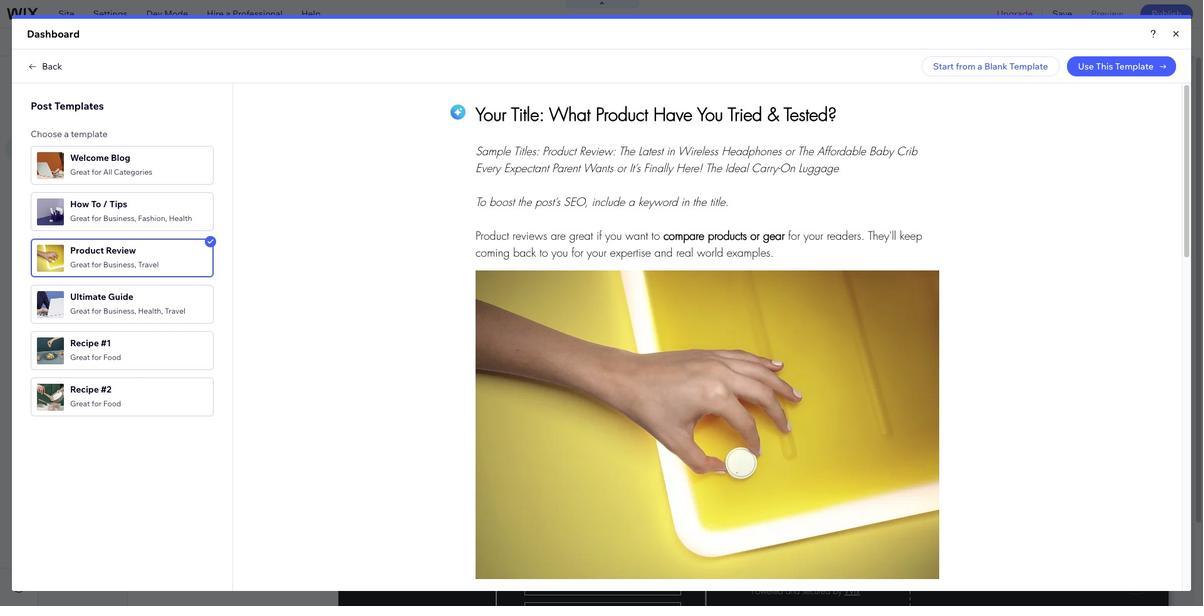 Task type: locate. For each thing, give the bounding box(es) containing it.
settings
[[93, 8, 128, 19]]

mode
[[164, 8, 188, 19]]

blog
[[47, 36, 72, 48], [171, 134, 196, 146]]

site up blog
[[53, 102, 69, 113]]

1 vertical spatial blog
[[171, 134, 196, 146]]

dev
[[146, 8, 162, 19]]

2 vertical spatial site
[[53, 102, 69, 113]]

save
[[1053, 8, 1073, 19]]

site for site menu
[[53, 102, 69, 113]]

upgrade
[[997, 8, 1033, 19]]

menu
[[126, 68, 154, 81], [71, 102, 95, 113]]

domain
[[393, 36, 425, 48]]

0 horizontal spatial menu
[[71, 102, 95, 113]]

https://www.wix.com/mysite connect your domain
[[216, 36, 425, 48]]

pages
[[75, 68, 104, 81], [74, 124, 99, 135]]

https://www.wix.com/mysite
[[216, 36, 330, 48]]

1 vertical spatial site
[[53, 68, 73, 81]]

search
[[1164, 36, 1192, 48]]

help
[[301, 8, 321, 19]]

a
[[226, 8, 231, 19]]

site for site
[[58, 8, 74, 19]]

0 vertical spatial pages
[[75, 68, 104, 81]]

0 vertical spatial site
[[58, 8, 74, 19]]

menu up 'blog pages'
[[71, 102, 95, 113]]

search button
[[1137, 28, 1204, 56]]

hire a professional
[[207, 8, 283, 19]]

pages right blog
[[74, 124, 99, 135]]

menu right and
[[126, 68, 154, 81]]

1 vertical spatial pages
[[74, 124, 99, 135]]

save button
[[1043, 0, 1082, 28]]

and
[[106, 68, 124, 81]]

blog pages
[[53, 124, 99, 135]]

pages left and
[[75, 68, 104, 81]]

preview
[[1092, 8, 1124, 19]]

1 vertical spatial menu
[[71, 102, 95, 113]]

dev mode
[[146, 8, 188, 19]]

site up site menu
[[53, 68, 73, 81]]

100%
[[1046, 36, 1068, 48]]

1 horizontal spatial blog
[[171, 134, 196, 146]]

1 horizontal spatial menu
[[126, 68, 154, 81]]

0 horizontal spatial blog
[[47, 36, 72, 48]]

site left settings
[[58, 8, 74, 19]]

preview button
[[1082, 0, 1133, 28]]

blog
[[53, 124, 72, 135]]

0 vertical spatial blog
[[47, 36, 72, 48]]

hire
[[207, 8, 224, 19]]

site
[[58, 8, 74, 19], [53, 68, 73, 81], [53, 102, 69, 113]]

100% button
[[1026, 28, 1077, 56]]



Task type: describe. For each thing, give the bounding box(es) containing it.
site for site pages and menu
[[53, 68, 73, 81]]

0 vertical spatial menu
[[126, 68, 154, 81]]

tools
[[1104, 36, 1125, 48]]

publish button
[[1141, 4, 1194, 23]]

pages for site
[[75, 68, 104, 81]]

professional
[[233, 8, 283, 19]]

site menu
[[53, 102, 95, 113]]

connect
[[336, 36, 371, 48]]

your
[[373, 36, 391, 48]]

publish
[[1152, 8, 1182, 19]]

site pages and menu
[[53, 68, 154, 81]]

tools button
[[1077, 28, 1137, 56]]

pages for blog
[[74, 124, 99, 135]]



Task type: vqa. For each thing, say whether or not it's contained in the screenshot.
grow
no



